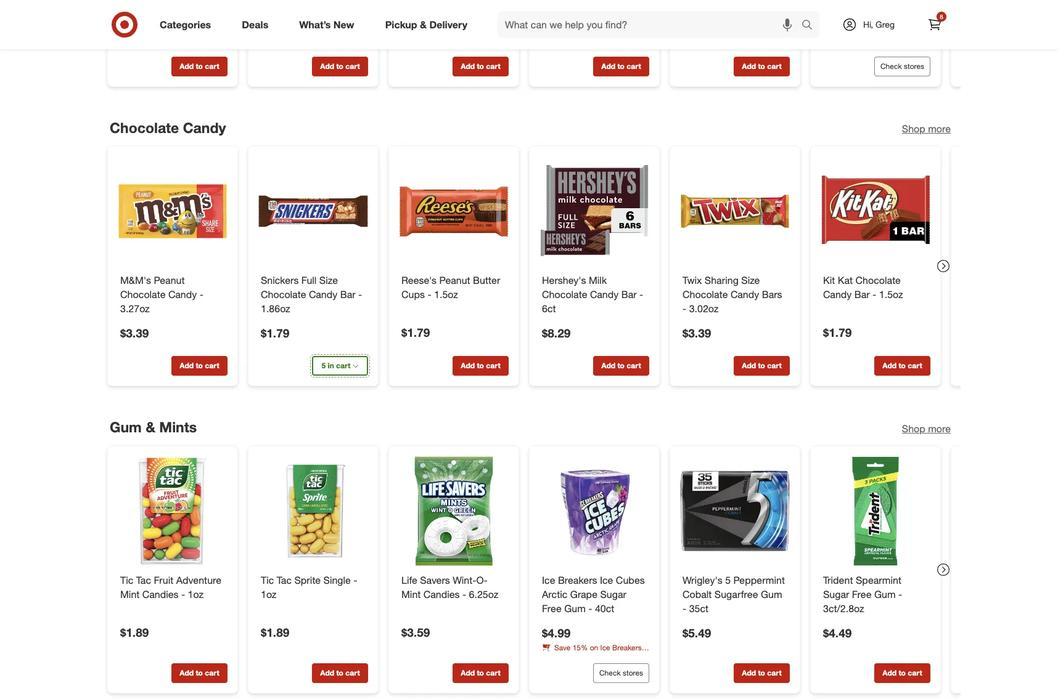 Task type: describe. For each thing, give the bounding box(es) containing it.
search button
[[796, 11, 826, 41]]

$3.39 for twix sharing size chocolate candy bars - 3.02oz
[[683, 326, 711, 340]]

sugarfree
[[715, 589, 758, 601]]

fruit
[[154, 575, 173, 587]]

wrigley's 5 peppermint cobalt sugarfree gum - 35ct
[[683, 575, 785, 615]]

delivery
[[429, 18, 467, 31]]

more for gum & mints
[[928, 423, 951, 436]]

mints
[[565, 655, 584, 664]]

cobalt
[[683, 589, 712, 601]]

tic tac fruit adventure mint candies - 1oz link
[[120, 574, 225, 602]]

gum
[[542, 655, 557, 664]]

35ct
[[689, 603, 709, 615]]

sharing
[[705, 275, 739, 287]]

bars
[[762, 289, 782, 301]]

1oz inside tic tac fruit adventure mint candies - 1oz
[[188, 589, 204, 601]]

gum & mints
[[110, 419, 197, 436]]

twix sharing size chocolate candy bars - 3.02oz
[[683, 275, 782, 315]]

shop more button for gum & mints
[[902, 423, 951, 437]]

search
[[796, 19, 826, 32]]

0 horizontal spatial $2.89
[[261, 26, 289, 40]]

pickup & delivery
[[385, 18, 467, 31]]

shop for gum & mints
[[902, 423, 925, 436]]

6ct
[[542, 303, 556, 315]]

3.27oz
[[120, 303, 150, 315]]

chocolate inside kit kat chocolate candy bar - 1.5oz
[[856, 275, 901, 287]]

pickup & delivery link
[[375, 11, 483, 38]]

1 horizontal spatial stores
[[904, 61, 924, 71]]

tic for tic tac fruit adventure mint candies - 1oz
[[120, 575, 133, 587]]

$5.49
[[683, 626, 711, 640]]

twix
[[683, 275, 702, 287]]

$1.79 for kit kat chocolate candy bar - 1.5oz
[[823, 326, 852, 340]]

& inside save 15% on ice breakers gum & mints
[[559, 655, 563, 664]]

- inside tic tac fruit adventure mint candies - 1oz
[[181, 589, 185, 601]]

shop for chocolate candy
[[902, 123, 925, 135]]

$1.79 for snickers full size chocolate candy bar - 1.86oz
[[261, 326, 289, 340]]

$3.59
[[401, 626, 430, 640]]

3ct/2.8oz
[[823, 603, 864, 615]]

bar inside snickers full size chocolate candy bar - 1.86oz
[[340, 289, 356, 301]]

0 vertical spatial check stores button
[[874, 56, 931, 76]]

- inside snickers full size chocolate candy bar - 1.86oz
[[358, 289, 362, 301]]

size for $1.79
[[319, 275, 338, 287]]

1 vertical spatial stores
[[623, 669, 643, 679]]

tac for candies
[[136, 575, 151, 587]]

deals
[[242, 18, 268, 31]]

8
[[940, 13, 943, 20]]

what's
[[299, 18, 331, 31]]

tic tac sprite single - 1oz link
[[261, 574, 366, 602]]

$1.89 for candies
[[120, 626, 149, 640]]

grape
[[570, 589, 598, 601]]

$5.79
[[823, 26, 852, 40]]

kat
[[838, 275, 853, 287]]

tac for 1oz
[[277, 575, 292, 587]]

pickup
[[385, 18, 417, 31]]

$6.49
[[542, 26, 571, 40]]

& for mints
[[146, 419, 155, 436]]

hershey's milk chocolate candy bar - 6ct link
[[542, 274, 647, 316]]

life
[[401, 575, 417, 587]]

$1.99
[[120, 26, 149, 40]]

peppermint
[[734, 575, 785, 587]]

ice up arctic
[[542, 575, 555, 587]]

categories link
[[149, 11, 226, 38]]

save 15% on ice breakers gum & mints button
[[542, 643, 649, 664]]

butter
[[473, 275, 500, 287]]

check for bottommost check stores button
[[599, 669, 621, 679]]

tic for tic tac sprite single - 1oz
[[261, 575, 274, 587]]

ice left the cubes
[[600, 575, 613, 587]]

twix sharing size chocolate candy bars - 3.02oz link
[[683, 274, 787, 316]]

hershey's milk chocolate candy bar - 6ct
[[542, 275, 643, 315]]

ice breakers ice cubes arctic grape sugar free gum - 40ct link
[[542, 574, 647, 616]]

spearmint
[[856, 575, 902, 587]]

deals link
[[231, 11, 284, 38]]

save 15% on ice breakers gum & mints
[[542, 644, 642, 664]]

check for the topmost check stores button
[[881, 61, 902, 71]]

- inside 'tic tac sprite single - 1oz'
[[354, 575, 357, 587]]

mint for $1.89
[[120, 589, 140, 601]]

1 vertical spatial check stores
[[599, 669, 643, 679]]

full
[[301, 275, 317, 287]]

snickers full size chocolate candy bar - 1.86oz link
[[261, 274, 366, 316]]

single
[[324, 575, 351, 587]]

gum inside 'wrigley's 5 peppermint cobalt sugarfree gum - 35ct'
[[761, 589, 782, 601]]

- inside hershey's milk chocolate candy bar - 6ct
[[639, 289, 643, 301]]

kit
[[823, 275, 835, 287]]

tic tac sprite single - 1oz
[[261, 575, 357, 601]]

ice inside save 15% on ice breakers gum & mints
[[600, 644, 610, 653]]

5 inside 'wrigley's 5 peppermint cobalt sugarfree gum - 35ct'
[[725, 575, 731, 587]]

m&m's peanut chocolate candy - 3.27oz
[[120, 275, 203, 315]]

wrigley's
[[683, 575, 723, 587]]

reese's peanut butter cups - 1.5oz
[[401, 275, 500, 301]]

15%
[[573, 644, 588, 653]]

- inside reese's peanut butter cups - 1.5oz
[[428, 289, 431, 301]]

save
[[554, 644, 571, 653]]

mints
[[159, 419, 197, 436]]

$4.79
[[401, 26, 430, 40]]

milk
[[589, 275, 607, 287]]

5 in cart for snickers full size chocolate candy bar - 1.86oz element
[[322, 362, 351, 371]]

peanut for $3.39
[[154, 275, 185, 287]]

shop more for gum & mints
[[902, 423, 951, 436]]

- inside twix sharing size chocolate candy bars - 3.02oz
[[683, 303, 686, 315]]

- inside ice breakers ice cubes arctic grape sugar free gum - 40ct
[[588, 603, 592, 615]]

ice breakers ice cubes arctic grape sugar free gum - 40ct
[[542, 575, 645, 615]]



Task type: vqa. For each thing, say whether or not it's contained in the screenshot.
clothing,
no



Task type: locate. For each thing, give the bounding box(es) containing it.
categories
[[160, 18, 211, 31]]

& inside 'link'
[[420, 18, 427, 31]]

candy inside twix sharing size chocolate candy bars - 3.02oz
[[731, 289, 759, 301]]

1 horizontal spatial 1oz
[[261, 589, 277, 601]]

3 bar from the left
[[855, 289, 870, 301]]

0 horizontal spatial $3.39
[[120, 326, 149, 340]]

1 vertical spatial check stores button
[[593, 664, 649, 684]]

0 vertical spatial free
[[852, 589, 872, 601]]

0 vertical spatial check stores
[[881, 61, 924, 71]]

more
[[928, 123, 951, 135], [928, 423, 951, 436]]

0 horizontal spatial tac
[[136, 575, 151, 587]]

chocolate inside snickers full size chocolate candy bar - 1.86oz
[[261, 289, 306, 301]]

1 vertical spatial shop more
[[902, 423, 951, 436]]

in
[[328, 362, 334, 371]]

1 horizontal spatial mint
[[401, 589, 421, 601]]

hershey's
[[542, 275, 586, 287]]

1 horizontal spatial $1.89
[[261, 626, 289, 640]]

on
[[590, 644, 598, 653]]

$1.89 down tic tac fruit adventure mint candies - 1oz in the left bottom of the page
[[120, 626, 149, 640]]

chocolate candy
[[110, 119, 226, 136]]

2 horizontal spatial $1.79
[[823, 326, 852, 340]]

1 more from the top
[[928, 123, 951, 135]]

gum left mints
[[110, 419, 142, 436]]

check down greg
[[881, 61, 902, 71]]

tic tac fruit adventure mint candies - 1oz image
[[118, 457, 228, 567], [118, 457, 228, 567]]

sugar up 40ct
[[600, 589, 626, 601]]

shop
[[902, 123, 925, 135], [902, 423, 925, 436]]

check stores
[[881, 61, 924, 71], [599, 669, 643, 679]]

1 horizontal spatial &
[[420, 18, 427, 31]]

0 horizontal spatial 1oz
[[188, 589, 204, 601]]

$4.49
[[823, 626, 852, 640]]

1 size from the left
[[319, 275, 338, 287]]

gum down peppermint
[[761, 589, 782, 601]]

tic inside 'tic tac sprite single - 1oz'
[[261, 575, 274, 587]]

gum inside trident spearmint sugar free gum - 3ct/2.8oz
[[874, 589, 896, 601]]

0 horizontal spatial $1.89
[[120, 626, 149, 640]]

mint inside life savers wint-o- mint candies - 6.25oz
[[401, 589, 421, 601]]

1 horizontal spatial $3.39
[[683, 326, 711, 340]]

check stores down greg
[[881, 61, 924, 71]]

hi,
[[863, 19, 873, 30]]

1 shop from the top
[[902, 123, 925, 135]]

1 horizontal spatial bar
[[621, 289, 637, 301]]

to
[[196, 61, 203, 71], [336, 61, 343, 71], [477, 61, 484, 71], [618, 61, 625, 71], [758, 61, 765, 71], [196, 362, 203, 371], [477, 362, 484, 371], [618, 362, 625, 371], [758, 362, 765, 371], [899, 362, 906, 371], [196, 669, 203, 679], [336, 669, 343, 679], [477, 669, 484, 679], [758, 669, 765, 679], [899, 669, 906, 679]]

1 1.5oz from the left
[[434, 289, 458, 301]]

peanut
[[154, 275, 185, 287], [439, 275, 470, 287]]

0 horizontal spatial candies
[[142, 589, 179, 601]]

what's new
[[299, 18, 354, 31]]

1 horizontal spatial breakers
[[612, 644, 642, 653]]

2 1oz from the left
[[261, 589, 277, 601]]

life savers wint-o- mint candies - 6.25oz link
[[401, 574, 506, 602]]

$8.29
[[542, 326, 571, 340]]

0 vertical spatial shop
[[902, 123, 925, 135]]

0 horizontal spatial free
[[542, 603, 562, 615]]

8 link
[[921, 11, 948, 38]]

2 1.5oz from the left
[[879, 289, 903, 301]]

2 more from the top
[[928, 423, 951, 436]]

bar inside hershey's milk chocolate candy bar - 6ct
[[621, 289, 637, 301]]

size right sharing at the top right
[[741, 275, 760, 287]]

size for $3.39
[[741, 275, 760, 287]]

tic tac sprite single - 1oz image
[[258, 457, 368, 567], [258, 457, 368, 567]]

what's new link
[[289, 11, 370, 38]]

gum inside ice breakers ice cubes arctic grape sugar free gum - 40ct
[[564, 603, 586, 615]]

sugar inside ice breakers ice cubes arctic grape sugar free gum - 40ct
[[600, 589, 626, 601]]

gum down spearmint
[[874, 589, 896, 601]]

sprite
[[294, 575, 321, 587]]

1 sugar from the left
[[600, 589, 626, 601]]

peanut inside reese's peanut butter cups - 1.5oz
[[439, 275, 470, 287]]

free inside ice breakers ice cubes arctic grape sugar free gum - 40ct
[[542, 603, 562, 615]]

reese's peanut butter cups - 1.5oz link
[[401, 274, 506, 302]]

$3.39 down 3.02oz
[[683, 326, 711, 340]]

breakers right on
[[612, 644, 642, 653]]

0 horizontal spatial 1.5oz
[[434, 289, 458, 301]]

wrigley's 5 peppermint cobalt sugarfree gum - 35ct link
[[683, 574, 787, 616]]

1 horizontal spatial check
[[881, 61, 902, 71]]

1 vertical spatial shop
[[902, 423, 925, 436]]

1.5oz inside kit kat chocolate candy bar - 1.5oz
[[879, 289, 903, 301]]

breakers inside save 15% on ice breakers gum & mints
[[612, 644, 642, 653]]

2 $1.79 from the left
[[823, 326, 852, 340]]

tac inside tic tac fruit adventure mint candies - 1oz
[[136, 575, 151, 587]]

candies down fruit
[[142, 589, 179, 601]]

1 horizontal spatial size
[[741, 275, 760, 287]]

tic left sprite in the left of the page
[[261, 575, 274, 587]]

-
[[200, 289, 203, 301], [358, 289, 362, 301], [428, 289, 431, 301], [639, 289, 643, 301], [873, 289, 877, 301], [683, 303, 686, 315], [354, 575, 357, 587], [181, 589, 185, 601], [462, 589, 466, 601], [899, 589, 902, 601], [588, 603, 592, 615], [683, 603, 686, 615]]

- inside life savers wint-o- mint candies - 6.25oz
[[462, 589, 466, 601]]

& right pickup
[[420, 18, 427, 31]]

1 horizontal spatial tic
[[261, 575, 274, 587]]

- inside trident spearmint sugar free gum - 3ct/2.8oz
[[899, 589, 902, 601]]

0 vertical spatial stores
[[904, 61, 924, 71]]

2 tac from the left
[[277, 575, 292, 587]]

6.25oz
[[469, 589, 499, 601]]

candies down savers
[[424, 589, 460, 601]]

m&m's peanut chocolate candy - 3.27oz link
[[120, 274, 225, 316]]

0 horizontal spatial bar
[[340, 289, 356, 301]]

candy inside kit kat chocolate candy bar - 1.5oz
[[823, 289, 852, 301]]

peanut inside m&m's peanut chocolate candy - 3.27oz
[[154, 275, 185, 287]]

size right full
[[319, 275, 338, 287]]

1 horizontal spatial 1.5oz
[[879, 289, 903, 301]]

trident spearmint sugar free gum - 3ct/2.8oz link
[[823, 574, 928, 616]]

new
[[334, 18, 354, 31]]

snickers full size chocolate candy bar - 1.86oz
[[261, 275, 362, 315]]

add
[[180, 61, 194, 71], [320, 61, 334, 71], [461, 61, 475, 71], [601, 61, 615, 71], [742, 61, 756, 71], [180, 362, 194, 371], [461, 362, 475, 371], [601, 362, 615, 371], [742, 362, 756, 371], [883, 362, 897, 371], [180, 669, 194, 679], [320, 669, 334, 679], [461, 669, 475, 679], [742, 669, 756, 679], [883, 669, 897, 679]]

greg
[[876, 19, 895, 30]]

twix sharing size chocolate candy bars - 3.02oz image
[[680, 157, 790, 267], [680, 157, 790, 267]]

$2.89
[[683, 26, 711, 40], [261, 26, 289, 40]]

2 mint from the left
[[401, 589, 421, 601]]

2 candies from the left
[[424, 589, 460, 601]]

5 in cart
[[322, 362, 351, 371]]

1 shop more from the top
[[902, 123, 951, 135]]

1 peanut from the left
[[154, 275, 185, 287]]

1 candies from the left
[[142, 589, 179, 601]]

1 horizontal spatial check stores button
[[874, 56, 931, 76]]

chocolate inside twix sharing size chocolate candy bars - 3.02oz
[[683, 289, 728, 301]]

trident spearmint sugar free gum - 3ct/2.8oz image
[[821, 457, 931, 567], [821, 457, 931, 567]]

5 up sugarfree
[[725, 575, 731, 587]]

2 horizontal spatial &
[[559, 655, 563, 664]]

gum
[[110, 419, 142, 436], [761, 589, 782, 601], [874, 589, 896, 601], [564, 603, 586, 615]]

1 tac from the left
[[136, 575, 151, 587]]

1 vertical spatial shop more button
[[902, 423, 951, 437]]

wint-
[[453, 575, 476, 587]]

sugar
[[600, 589, 626, 601], [823, 589, 849, 601]]

0 horizontal spatial &
[[146, 419, 155, 436]]

$1.79 for reese's peanut butter cups - 1.5oz
[[401, 326, 430, 340]]

kit kat chocolate candy bar - 1.5oz link
[[823, 274, 928, 302]]

0 horizontal spatial check stores button
[[593, 664, 649, 684]]

candy inside m&m's peanut chocolate candy - 3.27oz
[[168, 289, 197, 301]]

cubes
[[616, 575, 645, 587]]

$3.39 down 3.27oz
[[120, 326, 149, 340]]

0 vertical spatial &
[[420, 18, 427, 31]]

& for delivery
[[420, 18, 427, 31]]

- inside m&m's peanut chocolate candy - 3.27oz
[[200, 289, 203, 301]]

bar inside kit kat chocolate candy bar - 1.5oz
[[855, 289, 870, 301]]

1 vertical spatial breakers
[[612, 644, 642, 653]]

$4.99
[[542, 626, 571, 640]]

adventure
[[176, 575, 221, 587]]

1 bar from the left
[[340, 289, 356, 301]]

2 shop more button from the top
[[902, 423, 951, 437]]

2 horizontal spatial bar
[[855, 289, 870, 301]]

1 horizontal spatial 5
[[725, 575, 731, 587]]

kit kat chocolate candy bar - 1.5oz image
[[821, 157, 931, 267], [821, 157, 931, 267]]

2 shop from the top
[[902, 423, 925, 436]]

0 horizontal spatial check
[[599, 669, 621, 679]]

tac inside 'tic tac sprite single - 1oz'
[[277, 575, 292, 587]]

What can we help you find? suggestions appear below search field
[[498, 11, 805, 38]]

0 horizontal spatial sugar
[[600, 589, 626, 601]]

0 horizontal spatial breakers
[[558, 575, 597, 587]]

2 shop more from the top
[[902, 423, 951, 436]]

free down arctic
[[542, 603, 562, 615]]

m&m's peanut chocolate candy - 3.27oz image
[[118, 157, 228, 267], [118, 157, 228, 267]]

0 horizontal spatial mint
[[120, 589, 140, 601]]

gum down grape
[[564, 603, 586, 615]]

tac
[[136, 575, 151, 587], [277, 575, 292, 587]]

trident
[[823, 575, 853, 587]]

mint for $3.59
[[401, 589, 421, 601]]

m&m's
[[120, 275, 151, 287]]

1 horizontal spatial check stores
[[881, 61, 924, 71]]

1oz inside 'tic tac sprite single - 1oz'
[[261, 589, 277, 601]]

1 vertical spatial check
[[599, 669, 621, 679]]

0 horizontal spatial tic
[[120, 575, 133, 587]]

3.02oz
[[689, 303, 719, 315]]

$1.79 down cups
[[401, 326, 430, 340]]

reese's
[[401, 275, 437, 287]]

o-
[[476, 575, 488, 587]]

$3.39
[[120, 326, 149, 340], [683, 326, 711, 340]]

life savers wint-o- mint candies - 6.25oz
[[401, 575, 499, 601]]

2 sugar from the left
[[823, 589, 849, 601]]

2 $1.89 from the left
[[261, 626, 289, 640]]

1 horizontal spatial sugar
[[823, 589, 849, 601]]

1 horizontal spatial $1.79
[[401, 326, 430, 340]]

add to cart
[[180, 61, 219, 71], [320, 61, 360, 71], [461, 61, 501, 71], [601, 61, 641, 71], [742, 61, 782, 71], [180, 362, 219, 371], [461, 362, 501, 371], [601, 362, 641, 371], [742, 362, 782, 371], [883, 362, 922, 371], [180, 669, 219, 679], [320, 669, 360, 679], [461, 669, 501, 679], [742, 669, 782, 679], [883, 669, 922, 679]]

candies
[[142, 589, 179, 601], [424, 589, 460, 601]]

candies inside tic tac fruit adventure mint candies - 1oz
[[142, 589, 179, 601]]

candy
[[183, 119, 226, 136], [168, 289, 197, 301], [309, 289, 337, 301], [590, 289, 619, 301], [731, 289, 759, 301], [823, 289, 852, 301]]

shop more button for chocolate candy
[[902, 122, 951, 136]]

mint inside tic tac fruit adventure mint candies - 1oz
[[120, 589, 140, 601]]

1 horizontal spatial tac
[[277, 575, 292, 587]]

0 horizontal spatial $1.79
[[261, 326, 289, 340]]

0 horizontal spatial 5
[[322, 362, 326, 371]]

2 tic from the left
[[261, 575, 274, 587]]

candies for $3.59
[[424, 589, 460, 601]]

1 1oz from the left
[[188, 589, 204, 601]]

check stores button down greg
[[874, 56, 931, 76]]

check down save 15% on ice breakers gum & mints button on the right of the page
[[599, 669, 621, 679]]

sugar down trident
[[823, 589, 849, 601]]

1 shop more button from the top
[[902, 122, 951, 136]]

1 mint from the left
[[120, 589, 140, 601]]

more for chocolate candy
[[928, 123, 951, 135]]

1 vertical spatial &
[[146, 419, 155, 436]]

bar for $1.79
[[855, 289, 870, 301]]

breakers up grape
[[558, 575, 597, 587]]

tic
[[120, 575, 133, 587], [261, 575, 274, 587]]

$3.39 for m&m's peanut chocolate candy - 3.27oz
[[120, 326, 149, 340]]

peanut right "m&m's"
[[154, 275, 185, 287]]

candies inside life savers wint-o- mint candies - 6.25oz
[[424, 589, 460, 601]]

tac left fruit
[[136, 575, 151, 587]]

stores down save 15% on ice breakers gum & mints button on the right of the page
[[623, 669, 643, 679]]

stores down 8 link
[[904, 61, 924, 71]]

1.5oz
[[434, 289, 458, 301], [879, 289, 903, 301]]

1 horizontal spatial free
[[852, 589, 872, 601]]

candy inside hershey's milk chocolate candy bar - 6ct
[[590, 289, 619, 301]]

life savers wint-o-mint candies - 6.25oz image
[[399, 457, 509, 567], [399, 457, 509, 567]]

size inside twix sharing size chocolate candy bars - 3.02oz
[[741, 275, 760, 287]]

tic tac fruit adventure mint candies - 1oz
[[120, 575, 221, 601]]

2 vertical spatial &
[[559, 655, 563, 664]]

0 vertical spatial more
[[928, 123, 951, 135]]

0 horizontal spatial size
[[319, 275, 338, 287]]

snickers
[[261, 275, 299, 287]]

$1.89 for 1oz
[[261, 626, 289, 640]]

- inside kit kat chocolate candy bar - 1.5oz
[[873, 289, 877, 301]]

breakers inside ice breakers ice cubes arctic grape sugar free gum - 40ct
[[558, 575, 597, 587]]

snickers full size chocolate candy bar - 1.86oz image
[[258, 157, 368, 267], [258, 157, 368, 267]]

0 vertical spatial 5
[[322, 362, 326, 371]]

savers
[[420, 575, 450, 587]]

candy inside snickers full size chocolate candy bar - 1.86oz
[[309, 289, 337, 301]]

0 horizontal spatial peanut
[[154, 275, 185, 287]]

check stores button down save 15% on ice breakers gum & mints button on the right of the page
[[593, 664, 649, 684]]

trident spearmint sugar free gum - 3ct/2.8oz
[[823, 575, 902, 615]]

2 bar from the left
[[621, 289, 637, 301]]

chocolate
[[110, 119, 179, 136], [856, 275, 901, 287], [120, 289, 166, 301], [261, 289, 306, 301], [542, 289, 587, 301], [683, 289, 728, 301]]

& left mints
[[146, 419, 155, 436]]

1 vertical spatial free
[[542, 603, 562, 615]]

bar for $8.29
[[621, 289, 637, 301]]

1 horizontal spatial $2.89
[[683, 26, 711, 40]]

0 horizontal spatial check stores
[[599, 669, 643, 679]]

candies for $1.89
[[142, 589, 179, 601]]

3 $1.79 from the left
[[261, 326, 289, 340]]

tac left sprite in the left of the page
[[277, 575, 292, 587]]

check stores button
[[874, 56, 931, 76], [593, 664, 649, 684]]

kit kat chocolate candy bar - 1.5oz
[[823, 275, 903, 301]]

$1.89
[[120, 626, 149, 640], [261, 626, 289, 640]]

check stores down save 15% on ice breakers gum & mints button on the right of the page
[[599, 669, 643, 679]]

1 vertical spatial more
[[928, 423, 951, 436]]

chocolate inside m&m's peanut chocolate candy - 3.27oz
[[120, 289, 166, 301]]

tic inside tic tac fruit adventure mint candies - 1oz
[[120, 575, 133, 587]]

ice
[[542, 575, 555, 587], [600, 575, 613, 587], [600, 644, 610, 653]]

check
[[881, 61, 902, 71], [599, 669, 621, 679]]

1oz
[[188, 589, 204, 601], [261, 589, 277, 601]]

hershey's milk chocolate candy bar - 6ct image
[[540, 157, 649, 267], [540, 157, 649, 267]]

2 size from the left
[[741, 275, 760, 287]]

40ct
[[595, 603, 614, 615]]

free down spearmint
[[852, 589, 872, 601]]

1 vertical spatial 5
[[725, 575, 731, 587]]

peanut left "butter"
[[439, 275, 470, 287]]

2 peanut from the left
[[439, 275, 470, 287]]

1 tic from the left
[[120, 575, 133, 587]]

1 horizontal spatial candies
[[424, 589, 460, 601]]

1.5oz inside reese's peanut butter cups - 1.5oz
[[434, 289, 458, 301]]

1 $3.39 from the left
[[120, 326, 149, 340]]

sugar inside trident spearmint sugar free gum - 3ct/2.8oz
[[823, 589, 849, 601]]

$1.79 down 1.86oz
[[261, 326, 289, 340]]

shop more for chocolate candy
[[902, 123, 951, 135]]

$1.79 down kit kat chocolate candy bar - 1.5oz
[[823, 326, 852, 340]]

0 vertical spatial shop more button
[[902, 122, 951, 136]]

$1.89 down 'tic tac sprite single - 1oz' at the bottom left
[[261, 626, 289, 640]]

free inside trident spearmint sugar free gum - 3ct/2.8oz
[[852, 589, 872, 601]]

ice right on
[[600, 644, 610, 653]]

0 vertical spatial check
[[881, 61, 902, 71]]

tic left fruit
[[120, 575, 133, 587]]

1.86oz
[[261, 303, 290, 315]]

5 left in
[[322, 362, 326, 371]]

& down save
[[559, 655, 563, 664]]

chocolate inside hershey's milk chocolate candy bar - 6ct
[[542, 289, 587, 301]]

0 horizontal spatial stores
[[623, 669, 643, 679]]

wrigley's 5 peppermint cobalt sugarfree gum - 35ct image
[[680, 457, 790, 567], [680, 457, 790, 567]]

0 vertical spatial shop more
[[902, 123, 951, 135]]

peanut for $1.79
[[439, 275, 470, 287]]

2 $3.39 from the left
[[683, 326, 711, 340]]

1 $1.79 from the left
[[401, 326, 430, 340]]

reese's peanut butter cups - 1.5oz image
[[399, 157, 509, 267], [399, 157, 509, 267]]

arctic
[[542, 589, 568, 601]]

1 horizontal spatial peanut
[[439, 275, 470, 287]]

size inside snickers full size chocolate candy bar - 1.86oz
[[319, 275, 338, 287]]

0 vertical spatial breakers
[[558, 575, 597, 587]]

1 $1.89 from the left
[[120, 626, 149, 640]]

size
[[319, 275, 338, 287], [741, 275, 760, 287]]

ice breakers ice cubes arctic grape sugar free gum - 40ct image
[[540, 457, 649, 567], [540, 457, 649, 567]]

- inside 'wrigley's 5 peppermint cobalt sugarfree gum - 35ct'
[[683, 603, 686, 615]]



